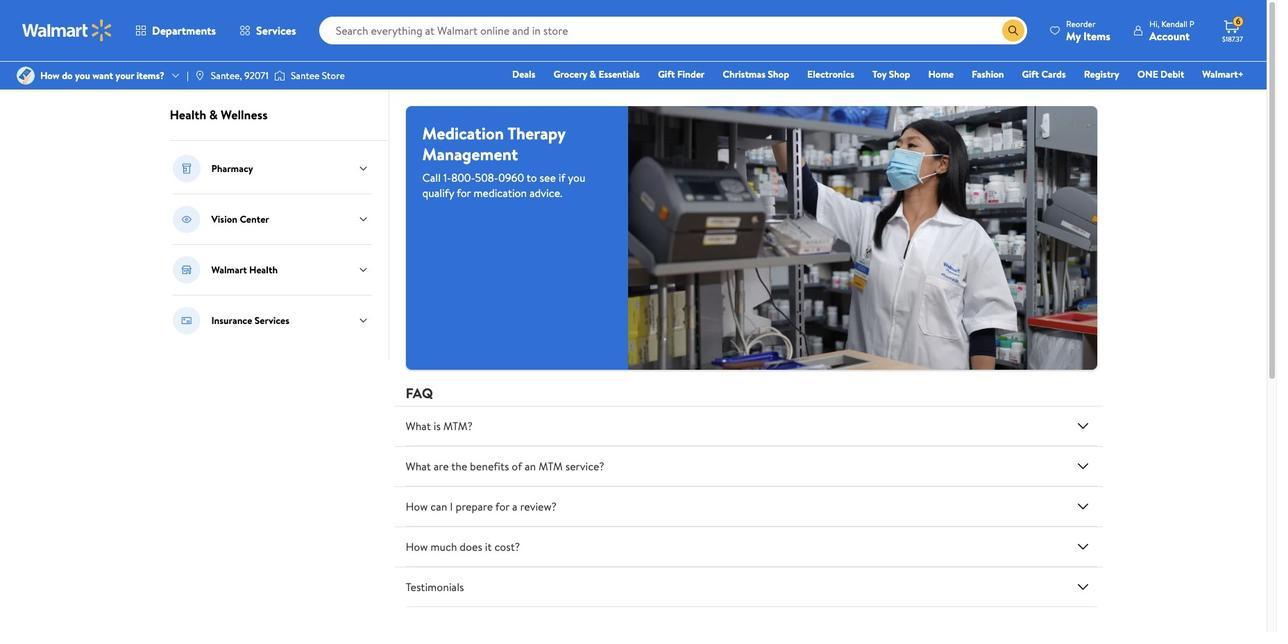 Task type: locate. For each thing, give the bounding box(es) containing it.
gift cards
[[1022, 67, 1066, 81]]

for right 1-
[[457, 185, 471, 201]]

2 shop from the left
[[889, 67, 910, 81]]

$187.37
[[1223, 34, 1243, 44]]

mtm?
[[443, 419, 473, 434]]

you
[[75, 69, 90, 83], [568, 170, 586, 185]]

shop right christmas
[[768, 67, 789, 81]]

review?
[[520, 499, 557, 515]]

for left a
[[495, 499, 510, 515]]

service?
[[566, 459, 605, 474]]

 image for how do you want your items?
[[17, 67, 35, 85]]

does
[[460, 540, 482, 555]]

vision center image
[[173, 205, 200, 233]]

home link
[[922, 67, 960, 82]]

services right insurance
[[255, 314, 290, 328]]

0 horizontal spatial for
[[457, 185, 471, 201]]

how left 'do'
[[40, 69, 60, 83]]

account
[[1150, 28, 1190, 43]]

pharmacy image
[[173, 155, 200, 183]]

how left "much"
[[406, 540, 428, 555]]

0 vertical spatial how
[[40, 69, 60, 83]]

it
[[485, 540, 492, 555]]

1 horizontal spatial you
[[568, 170, 586, 185]]

0 horizontal spatial gift
[[658, 67, 675, 81]]

vision
[[211, 212, 237, 226]]

gift left cards
[[1022, 67, 1039, 81]]

0 horizontal spatial health
[[170, 106, 206, 124]]

cost?
[[495, 540, 520, 555]]

for inside medication therapy management call 1-800-508-0960 to see if you qualify for medication advice.
[[457, 185, 471, 201]]

1 vertical spatial for
[[495, 499, 510, 515]]

services up 92071 at left
[[256, 23, 296, 38]]

what left are
[[406, 459, 431, 474]]

1 horizontal spatial  image
[[274, 69, 285, 83]]

advice.
[[530, 185, 563, 201]]

health & wellness
[[170, 106, 268, 124]]

one
[[1138, 67, 1159, 81]]

0 horizontal spatial  image
[[17, 67, 35, 85]]

1 vertical spatial health
[[249, 263, 278, 277]]

services inside popup button
[[256, 23, 296, 38]]

what is mtm?
[[406, 419, 473, 434]]

health down '|'
[[170, 106, 206, 124]]

1 horizontal spatial health
[[249, 263, 278, 277]]

reorder my items
[[1066, 18, 1111, 43]]

92071
[[244, 69, 269, 83]]

insurance
[[211, 314, 252, 328]]

what is mtm? image
[[1075, 418, 1092, 435]]

for
[[457, 185, 471, 201], [495, 499, 510, 515]]

of
[[512, 459, 522, 474]]

finder
[[677, 67, 705, 81]]

1 horizontal spatial &
[[590, 67, 596, 81]]

toy
[[873, 67, 887, 81]]

santee, 92071
[[211, 69, 269, 83]]

shop right toy
[[889, 67, 910, 81]]

what left is
[[406, 419, 431, 434]]

0 horizontal spatial shop
[[768, 67, 789, 81]]

shop for toy shop
[[889, 67, 910, 81]]

800-
[[451, 170, 475, 185]]

1-
[[444, 170, 451, 185]]

registry
[[1084, 67, 1120, 81]]

1 shop from the left
[[768, 67, 789, 81]]

how for how much does it cost?
[[406, 540, 428, 555]]

services
[[256, 23, 296, 38], [255, 314, 290, 328]]

your
[[115, 69, 134, 83]]

registry link
[[1078, 67, 1126, 82]]

& for health
[[209, 106, 218, 124]]

&
[[590, 67, 596, 81], [209, 106, 218, 124]]

1 horizontal spatial gift
[[1022, 67, 1039, 81]]

health right walmart
[[249, 263, 278, 277]]

you inside medication therapy management call 1-800-508-0960 to see if you qualify for medication advice.
[[568, 170, 586, 185]]

you right 'do'
[[75, 69, 90, 83]]

hi,
[[1150, 18, 1160, 30]]

gift left finder
[[658, 67, 675, 81]]

deals link
[[506, 67, 542, 82]]

insurance services
[[211, 314, 290, 328]]

508-
[[475, 170, 498, 185]]

what
[[406, 419, 431, 434], [406, 459, 431, 474]]

grocery
[[554, 67, 587, 81]]

2 vertical spatial how
[[406, 540, 428, 555]]

hi, kendall p account
[[1150, 18, 1195, 43]]

gift
[[658, 67, 675, 81], [1022, 67, 1039, 81]]

2 what from the top
[[406, 459, 431, 474]]

shop
[[768, 67, 789, 81], [889, 67, 910, 81]]

services button
[[228, 14, 308, 47]]

1 what from the top
[[406, 419, 431, 434]]

fashion
[[972, 67, 1004, 81]]

what for what are the benefits of an mtm service?
[[406, 459, 431, 474]]

how
[[40, 69, 60, 83], [406, 499, 428, 515], [406, 540, 428, 555]]

0 vertical spatial &
[[590, 67, 596, 81]]

how do you want your items?
[[40, 69, 165, 83]]

how left "can" at the bottom left of the page
[[406, 499, 428, 515]]

|
[[187, 69, 189, 83]]

testimonials
[[406, 580, 464, 595]]

items?
[[137, 69, 165, 83]]

1 vertical spatial how
[[406, 499, 428, 515]]

essentials
[[599, 67, 640, 81]]

faq
[[406, 384, 433, 403]]

1 vertical spatial &
[[209, 106, 218, 124]]

0 vertical spatial services
[[256, 23, 296, 38]]

electronics link
[[801, 67, 861, 82]]

0 vertical spatial for
[[457, 185, 471, 201]]

0 vertical spatial health
[[170, 106, 206, 124]]

how for how do you want your items?
[[40, 69, 60, 83]]

you right if
[[568, 170, 586, 185]]

& left wellness on the top of the page
[[209, 106, 218, 124]]

how much does it cost?
[[406, 540, 520, 555]]

Walmart Site-Wide search field
[[319, 17, 1028, 44]]

testimonials image
[[1075, 579, 1092, 596]]

& right grocery
[[590, 67, 596, 81]]

 image right 92071 at left
[[274, 69, 285, 83]]

santee
[[291, 69, 320, 83]]

1 horizontal spatial shop
[[889, 67, 910, 81]]

1 vertical spatial what
[[406, 459, 431, 474]]

0 horizontal spatial you
[[75, 69, 90, 83]]

 image
[[194, 70, 205, 81]]

 image
[[17, 67, 35, 85], [274, 69, 285, 83]]

 image left 'do'
[[17, 67, 35, 85]]

0 vertical spatial what
[[406, 419, 431, 434]]

walmart+ link
[[1196, 67, 1250, 82]]

items
[[1084, 28, 1111, 43]]

1 gift from the left
[[658, 67, 675, 81]]

6 $187.37
[[1223, 15, 1243, 44]]

2 gift from the left
[[1022, 67, 1039, 81]]

how much does it cost? image
[[1075, 539, 1092, 556]]

gift finder link
[[652, 67, 711, 82]]

0960
[[498, 170, 524, 185]]

0 horizontal spatial &
[[209, 106, 218, 124]]

1 vertical spatial you
[[568, 170, 586, 185]]

are
[[434, 459, 449, 474]]

toy shop
[[873, 67, 910, 81]]

christmas shop link
[[717, 67, 796, 82]]

grocery & essentials
[[554, 67, 640, 81]]

health
[[170, 106, 206, 124], [249, 263, 278, 277]]



Task type: vqa. For each thing, say whether or not it's contained in the screenshot.
the 636 reviews
no



Task type: describe. For each thing, give the bounding box(es) containing it.
gift finder
[[658, 67, 705, 81]]

Search search field
[[319, 17, 1028, 44]]

management
[[422, 142, 518, 166]]

walmart
[[211, 263, 247, 277]]

christmas shop
[[723, 67, 789, 81]]

debit
[[1161, 67, 1185, 81]]

 image for santee store
[[274, 69, 285, 83]]

kendall
[[1162, 18, 1188, 30]]

walmart insurance services image
[[173, 307, 200, 335]]

santee,
[[211, 69, 242, 83]]

6
[[1236, 15, 1241, 27]]

want
[[93, 69, 113, 83]]

gift cards link
[[1016, 67, 1072, 82]]

electronics
[[807, 67, 855, 81]]

benefits
[[470, 459, 509, 474]]

a
[[512, 499, 518, 515]]

gift for gift cards
[[1022, 67, 1039, 81]]

shop for christmas shop
[[768, 67, 789, 81]]

gift for gift finder
[[658, 67, 675, 81]]

if
[[559, 170, 565, 185]]

how can i prepare for a review?
[[406, 499, 557, 515]]

home
[[929, 67, 954, 81]]

is
[[434, 419, 441, 434]]

p
[[1190, 18, 1195, 30]]

0 vertical spatial you
[[75, 69, 90, 83]]

what for what is mtm?
[[406, 419, 431, 434]]

walmart+
[[1203, 67, 1244, 81]]

toy shop link
[[866, 67, 917, 82]]

deals
[[512, 67, 536, 81]]

pharmacy
[[211, 162, 253, 176]]

the
[[451, 459, 467, 474]]

fashion link
[[966, 67, 1011, 82]]

call
[[422, 170, 441, 185]]

vision center
[[211, 212, 269, 226]]

santee store
[[291, 69, 345, 83]]

can
[[431, 499, 447, 515]]

one debit
[[1138, 67, 1185, 81]]

medication therapy management call 1-800-508-0960 to see if you qualify for medication advice.
[[422, 121, 586, 201]]

1 vertical spatial services
[[255, 314, 290, 328]]

therapy
[[508, 121, 565, 145]]

how for how can i prepare for a review?
[[406, 499, 428, 515]]

to
[[527, 170, 537, 185]]

mtm
[[539, 459, 563, 474]]

christmas
[[723, 67, 766, 81]]

medication
[[422, 121, 504, 145]]

wellness
[[221, 106, 268, 124]]

much
[[431, 540, 457, 555]]

walmart health
[[211, 263, 278, 277]]

cards
[[1042, 67, 1066, 81]]

search icon image
[[1008, 25, 1019, 36]]

center
[[240, 212, 269, 226]]

how can i prepare for a review? image
[[1075, 499, 1092, 515]]

medication
[[474, 185, 527, 201]]

departments button
[[124, 14, 228, 47]]

i
[[450, 499, 453, 515]]

qualify
[[422, 185, 454, 201]]

grocery & essentials link
[[547, 67, 646, 82]]

walmart health image
[[173, 256, 200, 284]]

do
[[62, 69, 73, 83]]

& for grocery
[[590, 67, 596, 81]]

store
[[322, 69, 345, 83]]

prepare
[[456, 499, 493, 515]]

reorder
[[1066, 18, 1096, 30]]

departments
[[152, 23, 216, 38]]

1 horizontal spatial for
[[495, 499, 510, 515]]

an
[[525, 459, 536, 474]]

my
[[1066, 28, 1081, 43]]

what are the benefits of an mtm service?
[[406, 459, 605, 474]]

walmart image
[[22, 19, 112, 42]]

one debit link
[[1131, 67, 1191, 82]]

what are the benefits of an mtm service? image
[[1075, 458, 1092, 475]]

see
[[540, 170, 556, 185]]



